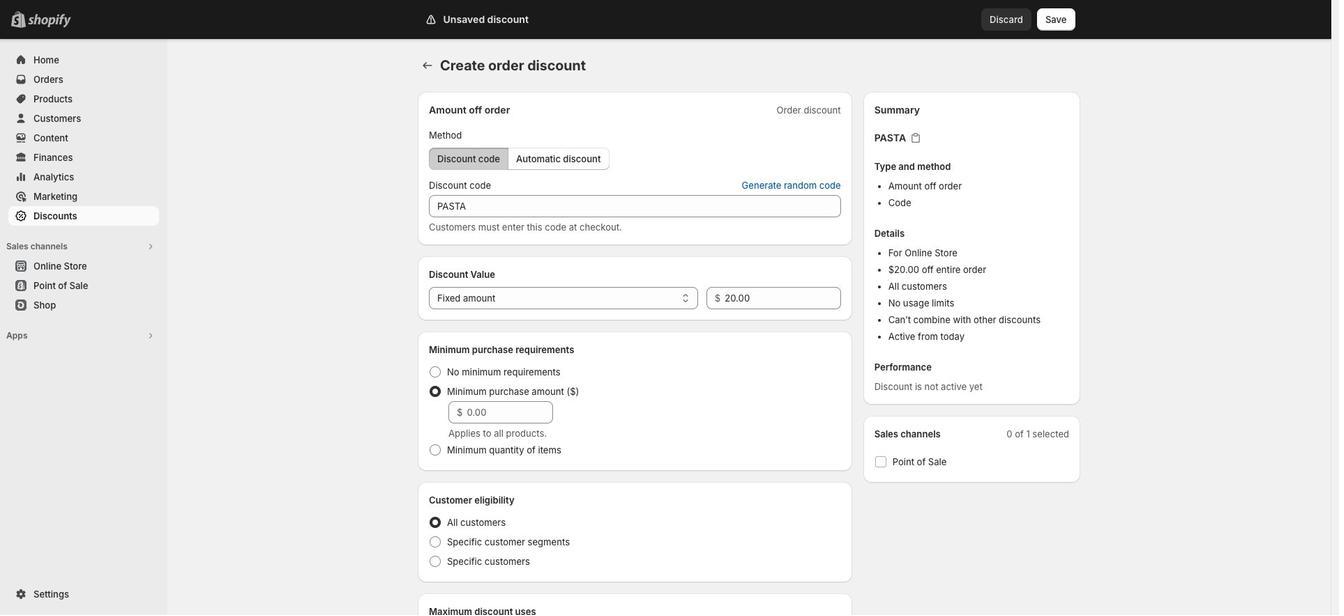 Task type: vqa. For each thing, say whether or not it's contained in the screenshot.
My Store image
no



Task type: locate. For each thing, give the bounding box(es) containing it.
0.00 text field
[[725, 287, 841, 310]]

None text field
[[429, 195, 841, 218]]

shopify image
[[28, 14, 71, 28]]



Task type: describe. For each thing, give the bounding box(es) containing it.
0.00 text field
[[467, 402, 553, 424]]



